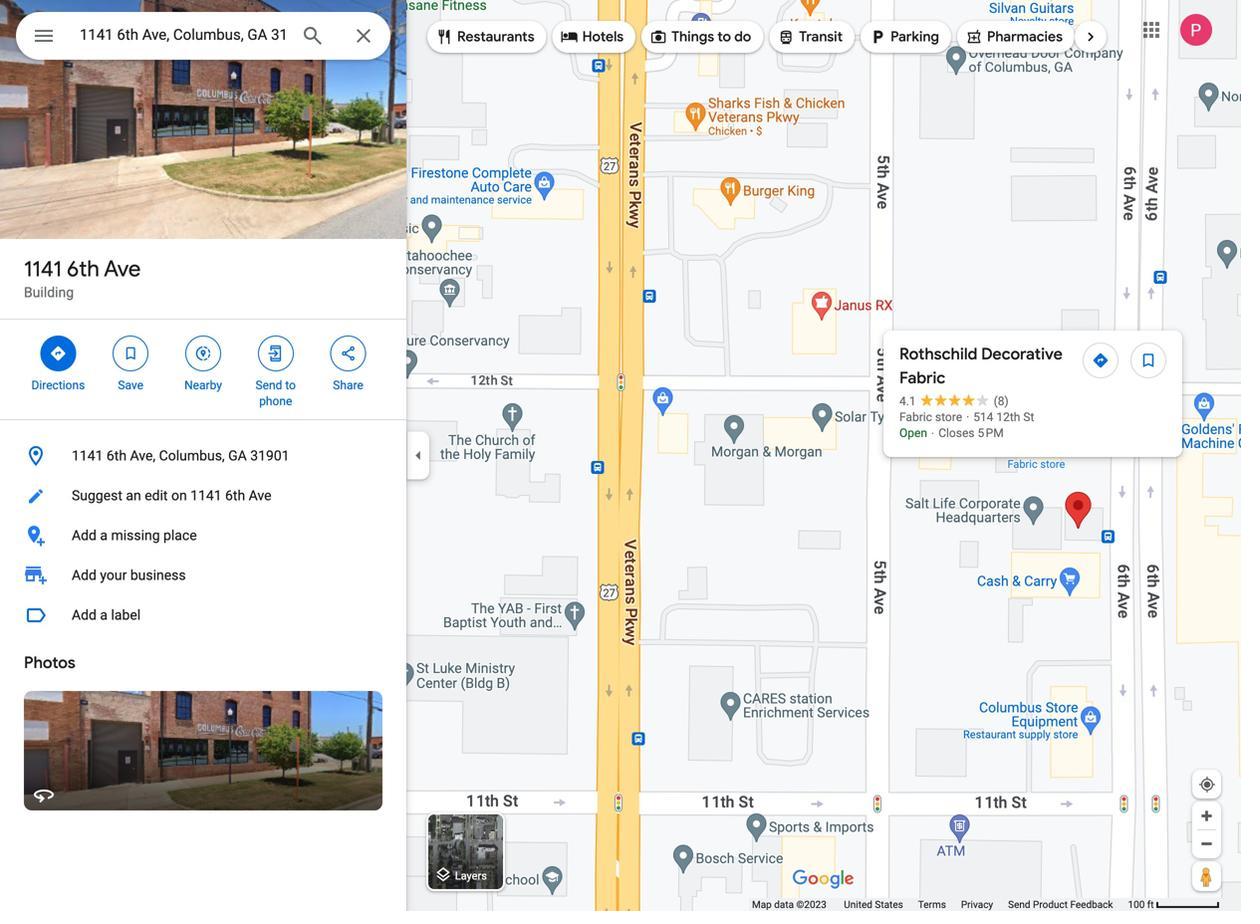 Task type: vqa. For each thing, say whether or not it's contained in the screenshot.
Add associated with Add your business
yes



Task type: locate. For each thing, give the bounding box(es) containing it.
building
[[24, 285, 74, 301]]

transit
[[800, 28, 843, 46]]

none field inside 1141 6th ave, columbus, ga 31901 field
[[80, 23, 285, 47]]

send up phone
[[256, 379, 282, 393]]

1 vertical spatial 6th
[[107, 448, 127, 464]]

1141 up suggest at the bottom of page
[[72, 448, 103, 464]]

send inside send to phone
[[256, 379, 282, 393]]

0 vertical spatial a
[[100, 528, 108, 544]]

6th
[[67, 255, 100, 283], [107, 448, 127, 464], [225, 488, 245, 504]]

footer
[[752, 899, 1129, 912]]

add a missing place button
[[0, 516, 407, 556]]


[[339, 343, 357, 365]]

ave,
[[130, 448, 156, 464]]

show street view coverage image
[[1193, 862, 1222, 892]]

suggest
[[72, 488, 123, 504]]


[[32, 21, 56, 50]]

add a missing place
[[72, 528, 197, 544]]

2 vertical spatial 1141
[[190, 488, 222, 504]]

1 vertical spatial 1141
[[72, 448, 103, 464]]

1141 up building
[[24, 255, 62, 283]]

to
[[718, 28, 732, 46], [285, 379, 296, 393]]

0 vertical spatial 6th
[[67, 255, 100, 283]]

send left product
[[1009, 900, 1031, 911]]

1 vertical spatial ave
[[249, 488, 272, 504]]

6th up building
[[67, 255, 100, 283]]

1141 right on
[[190, 488, 222, 504]]

add left your
[[72, 568, 97, 584]]

ft
[[1148, 900, 1155, 911]]

1 a from the top
[[100, 528, 108, 544]]

1 horizontal spatial 6th
[[107, 448, 127, 464]]

2 add from the top
[[72, 568, 97, 584]]

 search field
[[16, 12, 391, 64]]

pharmacies
[[988, 28, 1063, 46]]

1 vertical spatial send
[[1009, 900, 1031, 911]]


[[267, 343, 285, 365]]

to left do at the top right of the page
[[718, 28, 732, 46]]

6th for ave,
[[107, 448, 127, 464]]

photos
[[24, 653, 75, 674]]

 things to do
[[650, 26, 752, 48]]

0 horizontal spatial ave
[[104, 255, 141, 283]]

0 vertical spatial send
[[256, 379, 282, 393]]

6th inside 1141 6th ave building
[[67, 255, 100, 283]]

2 a from the top
[[100, 607, 108, 624]]

suggest an edit on 1141 6th ave button
[[0, 476, 407, 516]]

terms button
[[919, 899, 947, 912]]

ave inside 1141 6th ave building
[[104, 255, 141, 283]]

1 vertical spatial to
[[285, 379, 296, 393]]

 hotels
[[561, 26, 624, 48]]

add for add a label
[[72, 607, 97, 624]]

0 vertical spatial 1141
[[24, 255, 62, 283]]

1 horizontal spatial to
[[718, 28, 732, 46]]

0 horizontal spatial to
[[285, 379, 296, 393]]

0 horizontal spatial 6th
[[67, 255, 100, 283]]

google maps element
[[0, 0, 1242, 912]]

©2023
[[797, 900, 827, 911]]

add for add your business
[[72, 568, 97, 584]]

0 vertical spatial to
[[718, 28, 732, 46]]

to up phone
[[285, 379, 296, 393]]

1 add from the top
[[72, 528, 97, 544]]

2 vertical spatial add
[[72, 607, 97, 624]]

1141 6th ave main content
[[0, 0, 407, 912]]

6th for ave
[[67, 255, 100, 283]]

phone
[[259, 395, 292, 409]]

ave down 31901
[[249, 488, 272, 504]]

data
[[775, 900, 794, 911]]

send inside button
[[1009, 900, 1031, 911]]

1141 6th ave, columbus, ga 31901
[[72, 448, 290, 464]]

send to phone
[[256, 379, 296, 409]]

add
[[72, 528, 97, 544], [72, 568, 97, 584], [72, 607, 97, 624]]

terms
[[919, 900, 947, 911]]

6th left ave,
[[107, 448, 127, 464]]


[[778, 26, 796, 48]]

your
[[100, 568, 127, 584]]

send for send to phone
[[256, 379, 282, 393]]

1 horizontal spatial send
[[1009, 900, 1031, 911]]

1141
[[24, 255, 62, 283], [72, 448, 103, 464], [190, 488, 222, 504]]

1 vertical spatial add
[[72, 568, 97, 584]]

100 ft
[[1129, 900, 1155, 911]]

a left missing
[[100, 528, 108, 544]]

product
[[1034, 900, 1068, 911]]

map data ©2023
[[752, 900, 830, 911]]

footer containing map data ©2023
[[752, 899, 1129, 912]]

0 vertical spatial add
[[72, 528, 97, 544]]

6th down "ga"
[[225, 488, 245, 504]]

0 horizontal spatial 1141
[[24, 255, 62, 283]]

2 horizontal spatial 6th
[[225, 488, 245, 504]]

0 vertical spatial ave
[[104, 255, 141, 283]]

columbus,
[[159, 448, 225, 464]]

zoom in image
[[1200, 809, 1215, 824]]

1141 for ave,
[[72, 448, 103, 464]]

1 horizontal spatial 1141
[[72, 448, 103, 464]]


[[436, 26, 453, 48]]

add down suggest at the bottom of page
[[72, 528, 97, 544]]

0 horizontal spatial send
[[256, 379, 282, 393]]

map
[[752, 900, 772, 911]]

states
[[875, 900, 904, 911]]


[[122, 343, 140, 365]]

send
[[256, 379, 282, 393], [1009, 900, 1031, 911]]

google account: payton hansen  
(payton.hansen@adept.ai) image
[[1181, 14, 1213, 46]]

zoom out image
[[1200, 837, 1215, 852]]

None field
[[80, 23, 285, 47]]


[[49, 343, 67, 365]]

save
[[118, 379, 144, 393]]

ave
[[104, 255, 141, 283], [249, 488, 272, 504]]

 button
[[1081, 13, 1159, 61]]

a left "label"
[[100, 607, 108, 624]]

layers
[[455, 870, 487, 883]]

missing
[[111, 528, 160, 544]]

add a label
[[72, 607, 141, 624]]

a
[[100, 528, 108, 544], [100, 607, 108, 624]]

hotels
[[583, 28, 624, 46]]

1141 6th ave building
[[24, 255, 141, 301]]

ave up 
[[104, 255, 141, 283]]

add left "label"
[[72, 607, 97, 624]]

1 horizontal spatial ave
[[249, 488, 272, 504]]

3 add from the top
[[72, 607, 97, 624]]

1 vertical spatial a
[[100, 607, 108, 624]]


[[650, 26, 668, 48]]

1141 inside 1141 6th ave building
[[24, 255, 62, 283]]

1141 6th ave, columbus, ga 31901 button
[[0, 437, 407, 476]]



Task type: describe. For each thing, give the bounding box(es) containing it.
parking
[[891, 28, 940, 46]]

to inside  things to do
[[718, 28, 732, 46]]


[[869, 26, 887, 48]]

send product feedback
[[1009, 900, 1114, 911]]

send product feedback button
[[1009, 899, 1114, 912]]

actions for 1141 6th ave region
[[0, 320, 407, 420]]

 pharmacies
[[966, 26, 1063, 48]]

an
[[126, 488, 141, 504]]

2 vertical spatial 6th
[[225, 488, 245, 504]]

united states button
[[844, 899, 904, 912]]

feedback
[[1071, 900, 1114, 911]]

1141 for ave
[[24, 255, 62, 283]]


[[194, 343, 212, 365]]

 transit
[[778, 26, 843, 48]]

business
[[130, 568, 186, 584]]

place
[[163, 528, 197, 544]]

add for add a missing place
[[72, 528, 97, 544]]

things
[[672, 28, 715, 46]]

share
[[333, 379, 364, 393]]

add a label button
[[0, 596, 407, 636]]

restaurants
[[457, 28, 535, 46]]

nearby
[[184, 379, 222, 393]]

united states
[[844, 900, 904, 911]]

 restaurants
[[436, 26, 535, 48]]

100 ft button
[[1129, 900, 1221, 911]]

next page image
[[1082, 28, 1100, 46]]

privacy
[[962, 900, 994, 911]]

ga
[[228, 448, 247, 464]]

a for missing
[[100, 528, 108, 544]]

directions
[[31, 379, 85, 393]]

available search options for this area region
[[413, 13, 1159, 61]]

on
[[171, 488, 187, 504]]

ave inside button
[[249, 488, 272, 504]]

100
[[1129, 900, 1145, 911]]

to inside send to phone
[[285, 379, 296, 393]]

suggest an edit on 1141 6th ave
[[72, 488, 272, 504]]

label
[[111, 607, 141, 624]]

2 horizontal spatial 1141
[[190, 488, 222, 504]]

send for send product feedback
[[1009, 900, 1031, 911]]

show your location image
[[1199, 776, 1217, 794]]

privacy button
[[962, 899, 994, 912]]

 parking
[[869, 26, 940, 48]]

add your business
[[72, 568, 186, 584]]


[[966, 26, 984, 48]]

 button
[[16, 12, 72, 64]]

add your business link
[[0, 556, 407, 596]]

a for label
[[100, 607, 108, 624]]

31901
[[250, 448, 290, 464]]

footer inside google maps element
[[752, 899, 1129, 912]]


[[561, 26, 579, 48]]

edit
[[145, 488, 168, 504]]

do
[[735, 28, 752, 46]]


[[1089, 26, 1107, 48]]

collapse side panel image
[[408, 445, 430, 467]]

united
[[844, 900, 873, 911]]

1141 6th Ave, Columbus, GA 31901 field
[[16, 12, 391, 60]]



